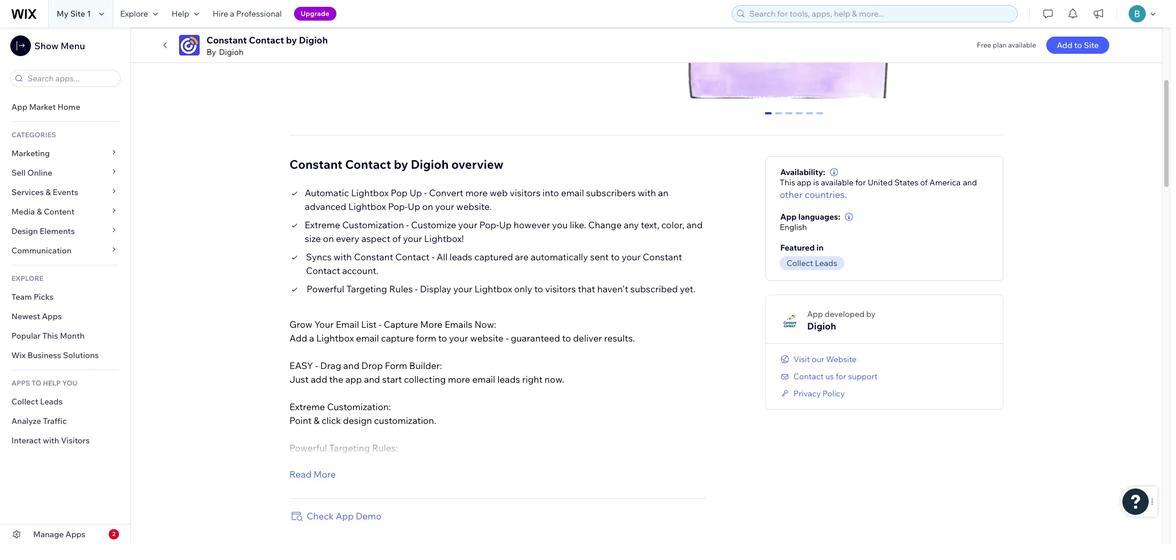 Task type: describe. For each thing, give the bounding box(es) containing it.
your down customize at the left top of the page
[[403, 233, 422, 244]]

into
[[543, 187, 559, 198]]

my
[[57, 9, 68, 19]]

business
[[27, 350, 61, 361]]

however
[[514, 219, 550, 230]]

change
[[589, 219, 622, 230]]

sidebar element
[[0, 27, 131, 544]]

digioh for constant contact by digioh overview
[[411, 157, 449, 171]]

media & content
[[11, 207, 75, 217]]

- inside "extreme customization - customize your pop-up however you like. change any text, color, and size on every aspect of your lightbox!"
[[406, 219, 409, 230]]

& for content
[[37, 207, 42, 217]]

market
[[29, 102, 56, 112]]

rules
[[389, 283, 413, 295]]

& inside grow your email list - capture more emails now: add a lightbox email capture form to your website - guaranteed to deliver results. easy - drag and drop form builder: just add the app and start collecting more email leads right now. extreme customization: point & click design customization. powerful targeting rules: display your lightbox only to visitors that haven't subscribed yet. free! most of our features are free, take advantage of it by clicking the blue "add to site" button at the top of this page!
[[314, 415, 320, 426]]

contact us for support
[[794, 371, 878, 382]]

other countries. link
[[780, 188, 847, 201]]

0 vertical spatial 2
[[787, 112, 791, 122]]

demo
[[356, 510, 382, 522]]

customization
[[342, 219, 404, 230]]

read more button
[[290, 467, 336, 481]]

drop
[[362, 360, 383, 371]]

content
[[44, 207, 75, 217]]

and other countries.
[[780, 177, 978, 200]]

developed by digioh image
[[780, 311, 801, 331]]

1 horizontal spatial subscribed
[[631, 283, 678, 295]]

interact with visitors
[[11, 436, 90, 446]]

0 vertical spatial app
[[797, 177, 812, 188]]

app down features at the bottom left of page
[[336, 510, 354, 522]]

popular this month
[[11, 331, 85, 341]]

0 vertical spatial available
[[1009, 41, 1037, 49]]

grow
[[290, 319, 313, 330]]

your down emails
[[449, 332, 468, 344]]

to
[[32, 379, 41, 388]]

your up emails
[[454, 283, 473, 295]]

interact
[[11, 436, 41, 446]]

& for events
[[46, 187, 51, 197]]

2 horizontal spatial visitors
[[545, 283, 576, 295]]

on inside "extreme customization - customize your pop-up however you like. change any text, color, and size on every aspect of your lightbox!"
[[323, 233, 334, 244]]

capture
[[381, 332, 414, 344]]

constant up automatic
[[290, 157, 343, 171]]

0 horizontal spatial site
[[70, 9, 85, 19]]

deliver
[[573, 332, 602, 344]]

help button
[[165, 0, 206, 27]]

visitors
[[61, 436, 90, 446]]

services & events link
[[0, 183, 131, 202]]

convert
[[429, 187, 464, 198]]

support
[[848, 371, 878, 382]]

subscribed inside grow your email list - capture more emails now: add a lightbox email capture form to your website - guaranteed to deliver results. easy - drag and drop form builder: just add the app and start collecting more email leads right now. extreme customization: point & click design customization. powerful targeting rules: display your lightbox only to visitors that haven't subscribed yet. free! most of our features are free, take advantage of it by clicking the blue "add to site" button at the top of this page!
[[500, 456, 548, 467]]

now.
[[545, 374, 564, 385]]

app developed by digioh
[[808, 309, 876, 332]]

leads inside grow your email list - capture more emails now: add a lightbox email capture form to your website - guaranteed to deliver results. easy - drag and drop form builder: just add the app and start collecting more email leads right now. extreme customization: point & click design customization. powerful targeting rules: display your lightbox only to visitors that haven't subscribed yet. free! most of our features are free, take advantage of it by clicking the blue "add to site" button at the top of this page!
[[498, 374, 520, 385]]

communication
[[11, 246, 73, 256]]

by
[[207, 47, 216, 57]]

leads inside sidebar "element"
[[40, 397, 63, 407]]

a inside grow your email list - capture more emails now: add a lightbox email capture form to your website - guaranteed to deliver results. easy - drag and drop form builder: just add the app and start collecting more email leads right now. extreme customization: point & click design customization. powerful targeting rules: display your lightbox only to visitors that haven't subscribed yet. free! most of our features are free, take advantage of it by clicking the blue "add to site" button at the top of this page!
[[309, 332, 314, 344]]

help
[[43, 379, 61, 388]]

1 horizontal spatial email
[[473, 374, 496, 385]]

of inside "extreme customization - customize your pop-up however you like. change any text, color, and size on every aspect of your lightbox!"
[[393, 233, 401, 244]]

0 horizontal spatial email
[[356, 332, 379, 344]]

add
[[311, 374, 327, 385]]

on inside automatic lightbox pop up - convert more web visitors into email subscribers with an advanced lightbox pop-up on your website.
[[422, 201, 433, 212]]

plan
[[993, 41, 1007, 49]]

site inside button
[[1084, 40, 1099, 50]]

your
[[315, 319, 334, 330]]

by for app developed by digioh
[[867, 309, 876, 319]]

visitors inside grow your email list - capture more emails now: add a lightbox email capture form to your website - guaranteed to deliver results. easy - drag and drop form builder: just add the app and start collecting more email leads right now. extreme customization: point & click design customization. powerful targeting rules: display your lightbox only to visitors that haven't subscribed yet. free! most of our features are free, take advantage of it by clicking the blue "add to site" button at the top of this page!
[[415, 456, 446, 467]]

app inside grow your email list - capture more emails now: add a lightbox email capture form to your website - guaranteed to deliver results. easy - drag and drop form builder: just add the app and start collecting more email leads right now. extreme customization: point & click design customization. powerful targeting rules: display your lightbox only to visitors that haven't subscribed yet. free! most of our features are free, take advantage of it by clicking the blue "add to site" button at the top of this page!
[[346, 374, 362, 385]]

now:
[[475, 319, 496, 330]]

us
[[826, 371, 834, 382]]

- inside syncs with constant contact - all leads captured are automatically sent to your constant contact account.
[[432, 251, 435, 263]]

digioh right by
[[219, 47, 244, 57]]

website.
[[457, 201, 492, 212]]

all
[[437, 251, 448, 263]]

constant inside constant contact by digioh by digioh
[[207, 34, 247, 46]]

featured in collect leads
[[781, 242, 838, 268]]

lightbox down the rules: at the bottom left
[[344, 456, 382, 467]]

design elements link
[[0, 222, 131, 241]]

a inside 'link'
[[230, 9, 234, 19]]

collect inside featured in collect leads
[[787, 258, 814, 268]]

show menu button
[[10, 35, 85, 56]]

to inside syncs with constant contact - all leads captured are automatically sent to your constant contact account.
[[611, 251, 620, 263]]

point
[[290, 415, 312, 426]]

traffic
[[43, 416, 67, 426]]

united
[[868, 177, 893, 188]]

0 vertical spatial powerful
[[307, 283, 344, 295]]

at
[[669, 497, 678, 509]]

of right states
[[921, 177, 928, 188]]

any
[[624, 219, 639, 230]]

5
[[818, 112, 822, 122]]

apps for newest apps
[[42, 311, 62, 322]]

captured
[[475, 251, 513, 263]]

leads inside syncs with constant contact - all leads captured are automatically sent to your constant contact account.
[[450, 251, 473, 263]]

free,
[[393, 497, 412, 509]]

email inside automatic lightbox pop up - convert more web visitors into email subscribers with an advanced lightbox pop-up on your website.
[[561, 187, 584, 198]]

every
[[336, 233, 360, 244]]

privacy policy
[[794, 388, 845, 399]]

by for constant contact by digioh overview
[[394, 157, 408, 171]]

events
[[53, 187, 78, 197]]

0 vertical spatial collect leads link
[[780, 256, 848, 270]]

1 vertical spatial 1
[[777, 112, 781, 122]]

and right drag
[[343, 360, 360, 371]]

wix
[[11, 350, 26, 361]]

advanced
[[305, 201, 346, 212]]

hire a professional link
[[206, 0, 289, 27]]

lightbox down your
[[316, 332, 354, 344]]

up inside "extreme customization - customize your pop-up however you like. change any text, color, and size on every aspect of your lightbox!"
[[499, 219, 512, 230]]

1 horizontal spatial the
[[548, 497, 562, 509]]

by for constant contact by digioh by digioh
[[286, 34, 297, 46]]

apps
[[11, 379, 30, 388]]

apps for manage apps
[[66, 529, 85, 540]]

0 vertical spatial that
[[578, 283, 596, 295]]

0 horizontal spatial for
[[836, 371, 847, 382]]

and down drop
[[364, 374, 380, 385]]

1 horizontal spatial haven't
[[598, 283, 629, 295]]

easy
[[290, 360, 313, 371]]

blue
[[564, 497, 583, 509]]

you
[[62, 379, 77, 388]]

are inside syncs with constant contact - all leads captured are automatically sent to your constant contact account.
[[515, 251, 529, 263]]

2 inside sidebar "element"
[[112, 531, 116, 538]]

start
[[382, 374, 402, 385]]

0 vertical spatial this
[[780, 177, 796, 188]]

is
[[814, 177, 820, 188]]

contact inside constant contact by digioh by digioh
[[249, 34, 284, 46]]

sell
[[11, 168, 26, 178]]

lightbox up customization
[[349, 201, 386, 212]]

an
[[658, 187, 669, 198]]

in
[[817, 242, 824, 253]]

contact left all
[[395, 251, 430, 263]]

digioh for constant contact by digioh by digioh
[[299, 34, 328, 46]]

- right "list"
[[379, 319, 382, 330]]

Search apps... field
[[24, 70, 117, 86]]

constant contact by digioh logo image
[[179, 35, 200, 56]]

wix business solutions
[[11, 350, 99, 361]]

services
[[11, 187, 44, 197]]

add to site
[[1057, 40, 1099, 50]]

haven't inside grow your email list - capture more emails now: add a lightbox email capture form to your website - guaranteed to deliver results. easy - drag and drop form builder: just add the app and start collecting more email leads right now. extreme customization: point & click design customization. powerful targeting rules: display your lightbox only to visitors that haven't subscribed yet. free! most of our features are free, take advantage of it by clicking the blue "add to site" button at the top of this page!
[[467, 456, 498, 467]]

grow your email list - capture more emails now: add a lightbox email capture form to your website - guaranteed to deliver results. easy - drag and drop form builder: just add the app and start collecting more email leads right now. extreme customization: point & click design customization. powerful targeting rules: display your lightbox only to visitors that haven't subscribed yet. free! most of our features are free, take advantage of it by clicking the blue "add to site" button at the top of this page!
[[290, 319, 694, 522]]

check app demo
[[307, 510, 382, 522]]

0 vertical spatial display
[[420, 283, 452, 295]]

guaranteed
[[511, 332, 560, 344]]

automatic lightbox pop up - convert more web visitors into email subscribers with an advanced lightbox pop-up on your website.
[[305, 187, 669, 212]]

1 vertical spatial collect leads link
[[0, 392, 131, 412]]

0 vertical spatial 1
[[87, 9, 91, 19]]

read
[[290, 469, 312, 480]]

yet. inside grow your email list - capture more emails now: add a lightbox email capture form to your website - guaranteed to deliver results. easy - drag and drop form builder: just add the app and start collecting more email leads right now. extreme customization: point & click design customization. powerful targeting rules: display your lightbox only to visitors that haven't subscribed yet. free! most of our features are free, take advantage of it by clicking the blue "add to site" button at the top of this page!
[[550, 456, 565, 467]]

targeting inside grow your email list - capture more emails now: add a lightbox email capture form to your website - guaranteed to deliver results. easy - drag and drop form builder: just add the app and start collecting more email leads right now. extreme customization: point & click design customization. powerful targeting rules: display your lightbox only to visitors that haven't subscribed yet. free! most of our features are free, take advantage of it by clicking the blue "add to site" button at the top of this page!
[[329, 442, 370, 454]]

contact us for support link
[[780, 371, 878, 382]]



Task type: locate. For each thing, give the bounding box(es) containing it.
marketing
[[11, 148, 50, 159]]

collecting
[[404, 374, 446, 385]]

0 horizontal spatial that
[[448, 456, 465, 467]]

sell online
[[11, 168, 52, 178]]

are right captured
[[515, 251, 529, 263]]

aspect
[[362, 233, 391, 244]]

help
[[172, 9, 189, 19]]

collect inside sidebar "element"
[[11, 397, 38, 407]]

pop- inside automatic lightbox pop up - convert more web visitors into email subscribers with an advanced lightbox pop-up on your website.
[[388, 201, 408, 212]]

1 horizontal spatial 2
[[787, 112, 791, 122]]

app for app languages:
[[781, 212, 797, 222]]

upgrade
[[301, 9, 330, 18]]

1 horizontal spatial on
[[422, 201, 433, 212]]

of right top
[[306, 511, 315, 522]]

0 vertical spatial more
[[466, 187, 488, 198]]

read more
[[290, 469, 336, 480]]

1 vertical spatial targeting
[[329, 442, 370, 454]]

take
[[414, 497, 433, 509]]

popular this month link
[[0, 326, 131, 346]]

month
[[60, 331, 85, 341]]

for
[[856, 177, 866, 188], [836, 371, 847, 382]]

app for app developed by digioh
[[808, 309, 823, 319]]

2 left 3
[[787, 112, 791, 122]]

1 horizontal spatial pop-
[[480, 219, 499, 230]]

newest
[[11, 311, 40, 322]]

0 vertical spatial &
[[46, 187, 51, 197]]

analyze traffic
[[11, 416, 67, 426]]

add
[[1057, 40, 1073, 50], [290, 332, 307, 344]]

0 vertical spatial apps
[[42, 311, 62, 322]]

your inside automatic lightbox pop up - convert more web visitors into email subscribers with an advanced lightbox pop-up on your website.
[[435, 201, 454, 212]]

0 vertical spatial for
[[856, 177, 866, 188]]

haven't down sent
[[598, 283, 629, 295]]

1 horizontal spatial collect
[[787, 258, 814, 268]]

display down all
[[420, 283, 452, 295]]

a
[[230, 9, 234, 19], [309, 332, 314, 344]]

and inside "extreme customization - customize your pop-up however you like. change any text, color, and size on every aspect of your lightbox!"
[[687, 219, 703, 230]]

emails
[[445, 319, 473, 330]]

by down upgrade button
[[286, 34, 297, 46]]

more up 'form'
[[420, 319, 443, 330]]

app for app market home
[[11, 102, 27, 112]]

design elements
[[11, 226, 75, 236]]

0 horizontal spatial a
[[230, 9, 234, 19]]

1
[[87, 9, 91, 19], [777, 112, 781, 122]]

app down drop
[[346, 374, 362, 385]]

account.
[[342, 265, 379, 276]]

0 vertical spatial extreme
[[305, 219, 340, 230]]

2 horizontal spatial email
[[561, 187, 584, 198]]

0 horizontal spatial our
[[324, 497, 338, 509]]

visitors down automatically
[[545, 283, 576, 295]]

0 horizontal spatial add
[[290, 332, 307, 344]]

0 horizontal spatial pop-
[[388, 201, 408, 212]]

contact up pop
[[345, 157, 391, 171]]

contact
[[249, 34, 284, 46], [345, 157, 391, 171], [395, 251, 430, 263], [306, 265, 340, 276], [794, 371, 824, 382]]

1 vertical spatial visitors
[[545, 283, 576, 295]]

0 horizontal spatial more
[[314, 469, 336, 480]]

the down drag
[[329, 374, 344, 385]]

team picks link
[[0, 287, 131, 307]]

extreme inside grow your email list - capture more emails now: add a lightbox email capture form to your website - guaranteed to deliver results. easy - drag and drop form builder: just add the app and start collecting more email leads right now. extreme customization: point & click design customization. powerful targeting rules: display your lightbox only to visitors that haven't subscribed yet. free! most of our features are free, take advantage of it by clicking the blue "add to site" button at the top of this page!
[[290, 401, 325, 412]]

and inside and other countries.
[[963, 177, 978, 188]]

contact up the privacy
[[794, 371, 824, 382]]

pop- down pop
[[388, 201, 408, 212]]

leads inside featured in collect leads
[[815, 258, 838, 268]]

0 vertical spatial targeting
[[347, 283, 387, 295]]

- right website
[[506, 332, 509, 344]]

0 horizontal spatial collect leads link
[[0, 392, 131, 412]]

0 horizontal spatial collect
[[11, 397, 38, 407]]

available right plan
[[1009, 41, 1037, 49]]

1 right my
[[87, 9, 91, 19]]

0 horizontal spatial available
[[821, 177, 854, 188]]

1 horizontal spatial more
[[420, 319, 443, 330]]

home
[[58, 102, 80, 112]]

collect leads link
[[780, 256, 848, 270], [0, 392, 131, 412]]

contact down syncs
[[306, 265, 340, 276]]

apps
[[42, 311, 62, 322], [66, 529, 85, 540]]

1 vertical spatial leads
[[498, 374, 520, 385]]

1 horizontal spatial that
[[578, 283, 596, 295]]

& right "media"
[[37, 207, 42, 217]]

your up read more
[[323, 456, 342, 467]]

free
[[978, 41, 992, 49]]

media
[[11, 207, 35, 217]]

lightbox!
[[424, 233, 464, 244]]

powerful up read more
[[290, 442, 327, 454]]

are inside grow your email list - capture more emails now: add a lightbox email capture form to your website - guaranteed to deliver results. easy - drag and drop form builder: just add the app and start collecting more email leads right now. extreme customization: point & click design customization. powerful targeting rules: display your lightbox only to visitors that haven't subscribed yet. free! most of our features are free, take advantage of it by clicking the blue "add to site" button at the top of this page!
[[378, 497, 391, 509]]

powerful inside grow your email list - capture more emails now: add a lightbox email capture form to your website - guaranteed to deliver results. easy - drag and drop form builder: just add the app and start collecting more email leads right now. extreme customization: point & click design customization. powerful targeting rules: display your lightbox only to visitors that haven't subscribed yet. free! most of our features are free, take advantage of it by clicking the blue "add to site" button at the top of this page!
[[290, 442, 327, 454]]

collect down apps
[[11, 397, 38, 407]]

app market home link
[[0, 97, 131, 117]]

team
[[11, 292, 32, 302]]

email down website
[[473, 374, 496, 385]]

1 horizontal spatial with
[[334, 251, 352, 263]]

more inside button
[[314, 469, 336, 480]]

your down website.
[[459, 219, 478, 230]]

apps right manage
[[66, 529, 85, 540]]

top
[[290, 511, 304, 522]]

2 horizontal spatial with
[[638, 187, 656, 198]]

0 horizontal spatial yet.
[[550, 456, 565, 467]]

more inside automatic lightbox pop up - convert more web visitors into email subscribers with an advanced lightbox pop-up on your website.
[[466, 187, 488, 198]]

design
[[11, 226, 38, 236]]

1 horizontal spatial only
[[514, 283, 533, 295]]

leads down the in
[[815, 258, 838, 268]]

on up customize at the left top of the page
[[422, 201, 433, 212]]

for left united
[[856, 177, 866, 188]]

digioh
[[299, 34, 328, 46], [219, 47, 244, 57], [411, 157, 449, 171], [808, 320, 837, 332]]

sell online link
[[0, 163, 131, 183]]

add inside grow your email list - capture more emails now: add a lightbox email capture form to your website - guaranteed to deliver results. easy - drag and drop form builder: just add the app and start collecting more email leads right now. extreme customization: point & click design customization. powerful targeting rules: display your lightbox only to visitors that haven't subscribed yet. free! most of our features are free, take advantage of it by clicking the blue "add to site" button at the top of this page!
[[290, 332, 307, 344]]

form
[[416, 332, 436, 344]]

0 vertical spatial leads
[[815, 258, 838, 268]]

on
[[422, 201, 433, 212], [323, 233, 334, 244]]

app down other
[[781, 212, 797, 222]]

add inside add to site button
[[1057, 40, 1073, 50]]

1 vertical spatial on
[[323, 233, 334, 244]]

this up wix business solutions
[[42, 331, 58, 341]]

with inside syncs with constant contact - all leads captured are automatically sent to your constant contact account.
[[334, 251, 352, 263]]

0 vertical spatial collect
[[787, 258, 814, 268]]

our inside grow your email list - capture more emails now: add a lightbox email capture form to your website - guaranteed to deliver results. easy - drag and drop form builder: just add the app and start collecting more email leads right now. extreme customization: point & click design customization. powerful targeting rules: display your lightbox only to visitors that haven't subscribed yet. free! most of our features are free, take advantage of it by clicking the blue "add to site" button at the top of this page!
[[324, 497, 338, 509]]

more inside grow your email list - capture more emails now: add a lightbox email capture form to your website - guaranteed to deliver results. easy - drag and drop form builder: just add the app and start collecting more email leads right now. extreme customization: point & click design customization. powerful targeting rules: display your lightbox only to visitors that haven't subscribed yet. free! most of our features are free, take advantage of it by clicking the blue "add to site" button at the top of this page!
[[420, 319, 443, 330]]

of up check
[[313, 497, 322, 509]]

privacy
[[794, 388, 821, 399]]

display inside grow your email list - capture more emails now: add a lightbox email capture form to your website - guaranteed to deliver results. easy - drag and drop form builder: just add the app and start collecting more email leads right now. extreme customization: point & click design customization. powerful targeting rules: display your lightbox only to visitors that haven't subscribed yet. free! most of our features are free, take advantage of it by clicking the blue "add to site" button at the top of this page!
[[290, 456, 321, 467]]

newest apps link
[[0, 307, 131, 326]]

your inside syncs with constant contact - all leads captured are automatically sent to your constant contact account.
[[622, 251, 641, 263]]

1 right 0
[[777, 112, 781, 122]]

only inside grow your email list - capture more emails now: add a lightbox email capture form to your website - guaranteed to deliver results. easy - drag and drop form builder: just add the app and start collecting more email leads right now. extreme customization: point & click design customization. powerful targeting rules: display your lightbox only to visitors that haven't subscribed yet. free! most of our features are free, take advantage of it by clicking the blue "add to site" button at the top of this page!
[[384, 456, 402, 467]]

0 horizontal spatial 2
[[112, 531, 116, 538]]

0 horizontal spatial visitors
[[415, 456, 446, 467]]

a right hire
[[230, 9, 234, 19]]

Search for tools, apps, help & more... field
[[746, 6, 1014, 22]]

by right it
[[501, 497, 511, 509]]

by up pop
[[394, 157, 408, 171]]

that inside grow your email list - capture more emails now: add a lightbox email capture form to your website - guaranteed to deliver results. easy - drag and drop form builder: just add the app and start collecting more email leads right now. extreme customization: point & click design customization. powerful targeting rules: display your lightbox only to visitors that haven't subscribed yet. free! most of our features are free, take advantage of it by clicking the blue "add to site" button at the top of this page!
[[448, 456, 465, 467]]

0 horizontal spatial &
[[37, 207, 42, 217]]

with down every
[[334, 251, 352, 263]]

1 vertical spatial only
[[384, 456, 402, 467]]

communication link
[[0, 241, 131, 260]]

email down "list"
[[356, 332, 379, 344]]

0 vertical spatial yet.
[[680, 283, 696, 295]]

up right pop
[[410, 187, 422, 198]]

1 horizontal spatial yet.
[[680, 283, 696, 295]]

constant contact by digioh overview
[[290, 157, 504, 171]]

explore
[[11, 274, 43, 283]]

1 horizontal spatial 1
[[777, 112, 781, 122]]

0 vertical spatial only
[[514, 283, 533, 295]]

with for syncs with constant contact - all leads captured are automatically sent to your constant contact account.
[[334, 251, 352, 263]]

display up read
[[290, 456, 321, 467]]

pop- inside "extreme customization - customize your pop-up however you like. change any text, color, and size on every aspect of your lightbox!"
[[480, 219, 499, 230]]

lightbox down syncs with constant contact - all leads captured are automatically sent to your constant contact account.
[[475, 283, 512, 295]]

contact down professional
[[249, 34, 284, 46]]

extreme up size
[[305, 219, 340, 230]]

1 vertical spatial pop-
[[480, 219, 499, 230]]

0 horizontal spatial only
[[384, 456, 402, 467]]

languages:
[[799, 212, 841, 222]]

our right visit
[[812, 354, 825, 364]]

- left convert
[[424, 187, 427, 198]]

pop-
[[388, 201, 408, 212], [480, 219, 499, 230]]

the left blue
[[548, 497, 562, 509]]

email right into
[[561, 187, 584, 198]]

0 horizontal spatial on
[[323, 233, 334, 244]]

with inside automatic lightbox pop up - convert more web visitors into email subscribers with an advanced lightbox pop-up on your website.
[[638, 187, 656, 198]]

app inside sidebar "element"
[[11, 102, 27, 112]]

only down the rules: at the bottom left
[[384, 456, 402, 467]]

constant down "aspect"
[[354, 251, 393, 263]]

2 vertical spatial email
[[473, 374, 496, 385]]

are
[[515, 251, 529, 263], [378, 497, 391, 509]]

subscribed
[[631, 283, 678, 295], [500, 456, 548, 467]]

automatic
[[305, 187, 349, 198]]

1 horizontal spatial display
[[420, 283, 452, 295]]

by inside grow your email list - capture more emails now: add a lightbox email capture form to your website - guaranteed to deliver results. easy - drag and drop form builder: just add the app and start collecting more email leads right now. extreme customization: point & click design customization. powerful targeting rules: display your lightbox only to visitors that haven't subscribed yet. free! most of our features are free, take advantage of it by clicking the blue "add to site" button at the top of this page!
[[501, 497, 511, 509]]

and right america
[[963, 177, 978, 188]]

- left all
[[432, 251, 435, 263]]

1 horizontal spatial for
[[856, 177, 866, 188]]

yet.
[[680, 283, 696, 295], [550, 456, 565, 467]]

with for interact with visitors
[[43, 436, 59, 446]]

solutions
[[63, 350, 99, 361]]

1 horizontal spatial leads
[[498, 374, 520, 385]]

- inside automatic lightbox pop up - convert more web visitors into email subscribers with an advanced lightbox pop-up on your website.
[[424, 187, 427, 198]]

1 vertical spatial for
[[836, 371, 847, 382]]

- right rules
[[415, 283, 418, 295]]

app left is
[[797, 177, 812, 188]]

0 vertical spatial subscribed
[[631, 283, 678, 295]]

to
[[1075, 40, 1083, 50], [611, 251, 620, 263], [535, 283, 543, 295], [438, 332, 447, 344], [562, 332, 571, 344], [404, 456, 413, 467], [607, 497, 616, 509]]

of left it
[[482, 497, 491, 509]]

1 vertical spatial yet.
[[550, 456, 565, 467]]

your right sent
[[622, 251, 641, 263]]

1 vertical spatial available
[[821, 177, 854, 188]]

1 vertical spatial up
[[408, 201, 420, 212]]

0 vertical spatial visitors
[[510, 187, 541, 198]]

capture
[[384, 319, 418, 330]]

up up customize at the left top of the page
[[408, 201, 420, 212]]

digioh for app developed by digioh
[[808, 320, 837, 332]]

availability:
[[781, 167, 826, 177]]

add to site button
[[1047, 37, 1110, 54]]

extreme inside "extreme customization - customize your pop-up however you like. change any text, color, and size on every aspect of your lightbox!"
[[305, 219, 340, 230]]

and right "color,"
[[687, 219, 703, 230]]

1 vertical spatial that
[[448, 456, 465, 467]]

0 vertical spatial haven't
[[598, 283, 629, 295]]

1 vertical spatial collect
[[11, 397, 38, 407]]

extreme customization - customize your pop-up however you like. change any text, color, and size on every aspect of your lightbox!
[[305, 219, 703, 244]]

website
[[470, 332, 504, 344]]

you
[[552, 219, 568, 230]]

extreme up point
[[290, 401, 325, 412]]

0 vertical spatial email
[[561, 187, 584, 198]]

more right collecting
[[448, 374, 470, 385]]

states
[[895, 177, 919, 188]]

to inside button
[[1075, 40, 1083, 50]]

up left the however
[[499, 219, 512, 230]]

leads
[[815, 258, 838, 268], [40, 397, 63, 407]]

2 right 'manage apps' at bottom left
[[112, 531, 116, 538]]

1 vertical spatial app
[[346, 374, 362, 385]]

check app demo link
[[290, 509, 382, 523]]

are left free,
[[378, 497, 391, 509]]

1 horizontal spatial our
[[812, 354, 825, 364]]

0 vertical spatial a
[[230, 9, 234, 19]]

that
[[578, 283, 596, 295], [448, 456, 465, 467]]

0 vertical spatial more
[[420, 319, 443, 330]]

more right read
[[314, 469, 336, 480]]

visitors left into
[[510, 187, 541, 198]]

by inside constant contact by digioh by digioh
[[286, 34, 297, 46]]

web
[[490, 187, 508, 198]]

0 horizontal spatial leads
[[40, 397, 63, 407]]

that down sent
[[578, 283, 596, 295]]

1 horizontal spatial leads
[[815, 258, 838, 268]]

size
[[305, 233, 321, 244]]

leads left right
[[498, 374, 520, 385]]

0 horizontal spatial haven't
[[467, 456, 498, 467]]

1 vertical spatial apps
[[66, 529, 85, 540]]

1 horizontal spatial a
[[309, 332, 314, 344]]

visit our website link
[[780, 354, 857, 364]]

visitors up take
[[415, 456, 446, 467]]

only down syncs with constant contact - all leads captured are automatically sent to your constant contact account.
[[514, 283, 533, 295]]

1 vertical spatial display
[[290, 456, 321, 467]]

list
[[361, 319, 377, 330]]

1 vertical spatial site
[[1084, 40, 1099, 50]]

- up add
[[315, 360, 318, 371]]

site"
[[618, 497, 637, 509]]

1 horizontal spatial are
[[515, 251, 529, 263]]

your down convert
[[435, 201, 454, 212]]

by inside app developed by digioh
[[867, 309, 876, 319]]

1 vertical spatial subscribed
[[500, 456, 548, 467]]

picks
[[34, 292, 54, 302]]

with down the traffic
[[43, 436, 59, 446]]

0 1 2 3 4 5
[[766, 112, 822, 122]]

our up check app demo link
[[324, 497, 338, 509]]

2 vertical spatial &
[[314, 415, 320, 426]]

results.
[[604, 332, 635, 344]]

app left market
[[11, 102, 27, 112]]

with inside sidebar "element"
[[43, 436, 59, 446]]

pop
[[391, 187, 408, 198]]

collect down featured
[[787, 258, 814, 268]]

2 vertical spatial visitors
[[415, 456, 446, 467]]

collect leads
[[11, 397, 63, 407]]

more inside grow your email list - capture more emails now: add a lightbox email capture form to your website - guaranteed to deliver results. easy - drag and drop form builder: just add the app and start collecting more email leads right now. extreme customization: point & click design customization. powerful targeting rules: display your lightbox only to visitors that haven't subscribed yet. free! most of our features are free, take advantage of it by clicking the blue "add to site" button at the top of this page!
[[448, 374, 470, 385]]

on right size
[[323, 233, 334, 244]]

powerful down syncs
[[307, 283, 344, 295]]

more up website.
[[466, 187, 488, 198]]

0 horizontal spatial 1
[[87, 9, 91, 19]]

1 vertical spatial add
[[290, 332, 307, 344]]

1 horizontal spatial &
[[46, 187, 51, 197]]

visitors inside automatic lightbox pop up - convert more web visitors into email subscribers with an advanced lightbox pop-up on your website.
[[510, 187, 541, 198]]

1 vertical spatial &
[[37, 207, 42, 217]]

1 vertical spatial our
[[324, 497, 338, 509]]

with left an
[[638, 187, 656, 198]]

haven't
[[598, 283, 629, 295], [467, 456, 498, 467]]

with
[[638, 187, 656, 198], [334, 251, 352, 263], [43, 436, 59, 446]]

0 vertical spatial up
[[410, 187, 422, 198]]

targeting down design
[[329, 442, 370, 454]]

leads right all
[[450, 251, 473, 263]]

collect leads link down the in
[[780, 256, 848, 270]]

0 horizontal spatial apps
[[42, 311, 62, 322]]

0 horizontal spatial the
[[329, 374, 344, 385]]

free!
[[290, 483, 315, 495]]

click
[[322, 415, 341, 426]]

apps up popular this month
[[42, 311, 62, 322]]

color,
[[662, 219, 685, 230]]

digioh down developed
[[808, 320, 837, 332]]

constant up by
[[207, 34, 247, 46]]

available up countries.
[[821, 177, 854, 188]]

1 horizontal spatial available
[[1009, 41, 1037, 49]]

website
[[827, 354, 857, 364]]

0 vertical spatial are
[[515, 251, 529, 263]]

by right developed
[[867, 309, 876, 319]]

a down the 'grow'
[[309, 332, 314, 344]]

0 vertical spatial with
[[638, 187, 656, 198]]

- left customize at the left top of the page
[[406, 219, 409, 230]]

app inside app developed by digioh
[[808, 309, 823, 319]]

digioh inside app developed by digioh
[[808, 320, 837, 332]]

this inside sidebar "element"
[[42, 331, 58, 341]]

lightbox left pop
[[351, 187, 389, 198]]

site
[[70, 9, 85, 19], [1084, 40, 1099, 50]]

& left events
[[46, 187, 51, 197]]

0 vertical spatial our
[[812, 354, 825, 364]]

1 horizontal spatial this
[[780, 177, 796, 188]]

constant contact by digioh by digioh
[[207, 34, 328, 57]]

constant down "color,"
[[643, 251, 682, 263]]

online
[[27, 168, 52, 178]]

0 horizontal spatial display
[[290, 456, 321, 467]]

0 vertical spatial site
[[70, 9, 85, 19]]

leads down help
[[40, 397, 63, 407]]

email
[[336, 319, 359, 330]]

0 vertical spatial on
[[422, 201, 433, 212]]

2 horizontal spatial the
[[680, 497, 694, 509]]

4
[[808, 112, 812, 122]]

3
[[797, 112, 802, 122]]

app languages:
[[781, 212, 841, 222]]

apps to help you
[[11, 379, 77, 388]]



Task type: vqa. For each thing, say whether or not it's contained in the screenshot.
Pop
yes



